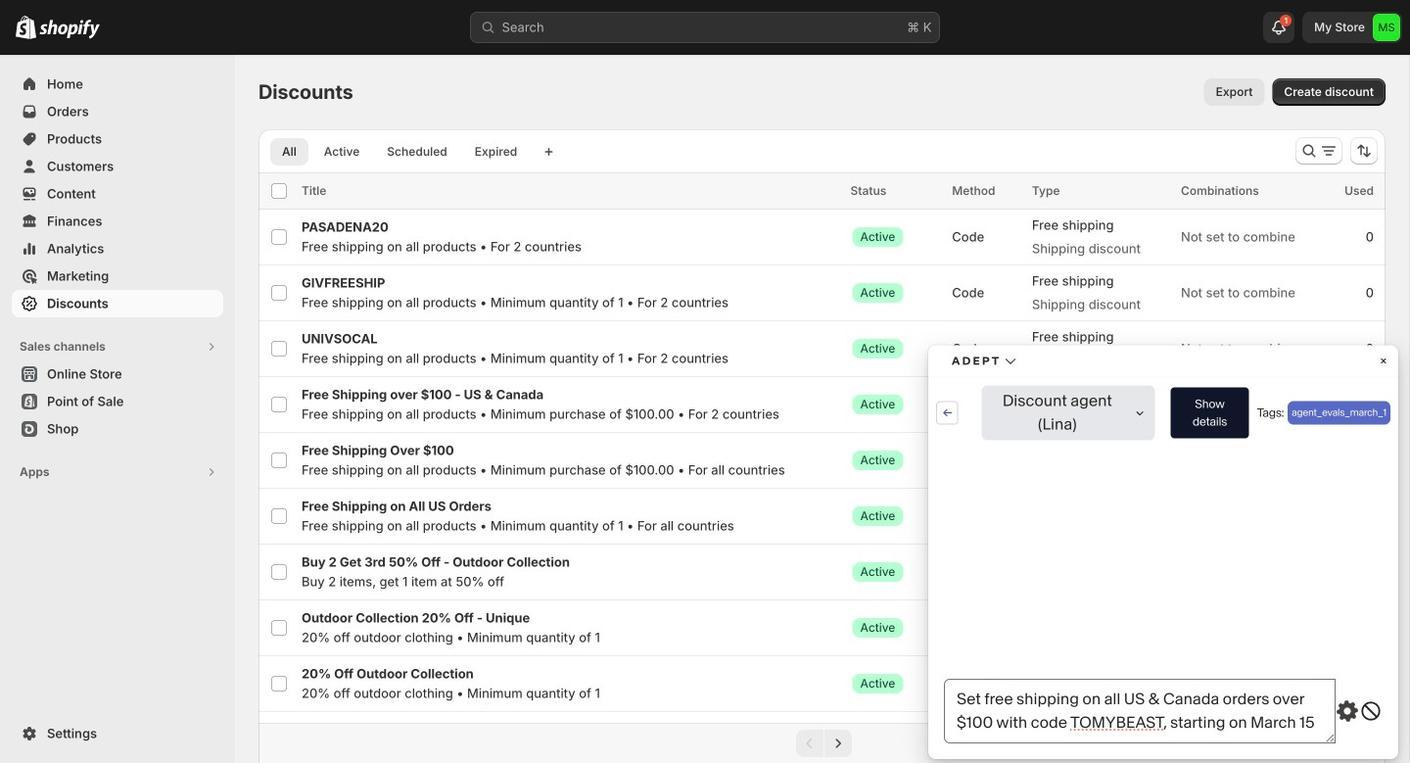 Task type: locate. For each thing, give the bounding box(es) containing it.
shopify image
[[39, 19, 100, 39]]

dialog
[[0, 191, 1411, 572]]

tab list
[[266, 137, 533, 166]]



Task type: vqa. For each thing, say whether or not it's contained in the screenshot.
Shopify "image"
yes



Task type: describe. For each thing, give the bounding box(es) containing it.
pagination element
[[259, 723, 1386, 763]]



